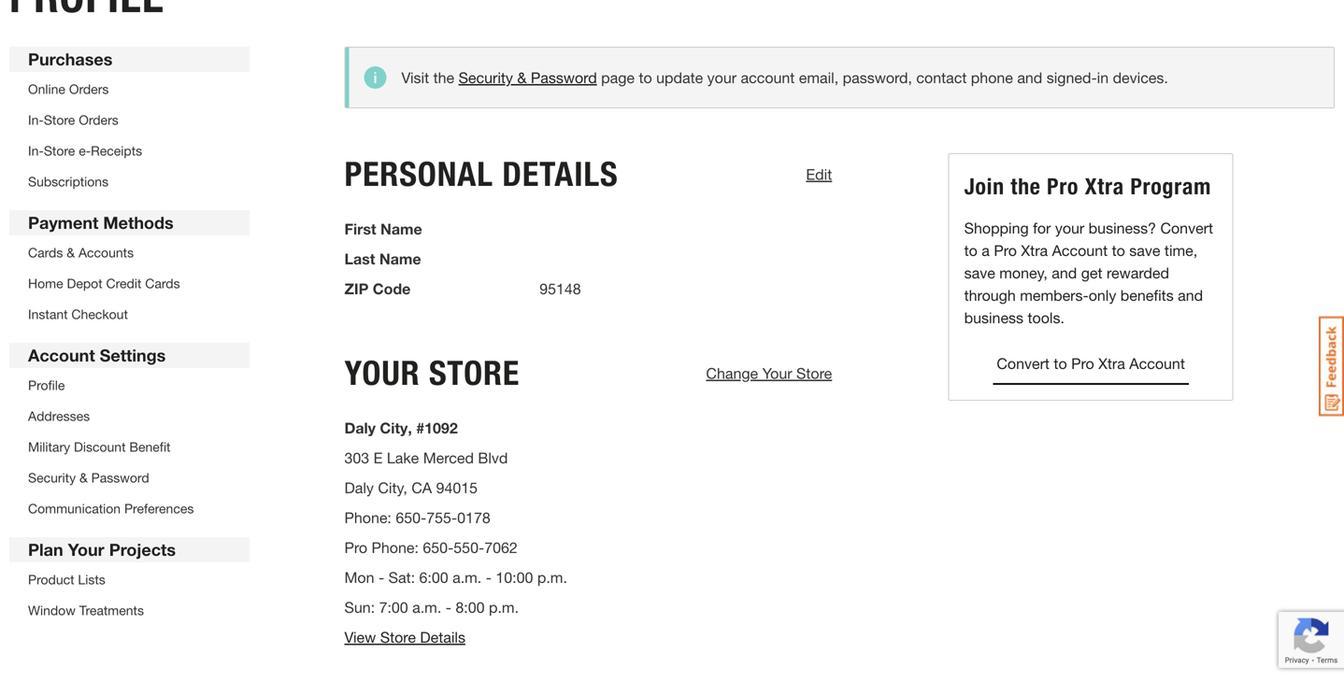 Task type: describe. For each thing, give the bounding box(es) containing it.
payment
[[28, 213, 98, 233]]

0 vertical spatial your
[[708, 69, 737, 86]]

convert to pro xtra account
[[997, 355, 1186, 373]]

edit
[[806, 166, 832, 183]]

8:00
[[456, 599, 485, 617]]

xtra for to
[[1099, 355, 1126, 373]]

& inside alert
[[517, 69, 527, 86]]

in-store orders
[[28, 112, 118, 128]]

methods
[[103, 213, 174, 233]]

daly for daly city, #1092
[[345, 419, 376, 437]]

sun:
[[345, 599, 375, 617]]

303 e lake merced blvd
[[345, 449, 508, 467]]

1 vertical spatial password
[[91, 470, 149, 486]]

view store details
[[345, 629, 466, 647]]

change your store button
[[706, 365, 832, 382]]

first name
[[345, 220, 422, 238]]

1 horizontal spatial cards
[[145, 276, 180, 291]]

business?
[[1089, 219, 1157, 237]]

daly for daly city, ca 94015
[[345, 479, 374, 497]]

view
[[345, 629, 376, 647]]

email,
[[799, 69, 839, 86]]

10:00
[[496, 569, 533, 587]]

through
[[965, 287, 1016, 304]]

treatments
[[79, 603, 144, 619]]

2 horizontal spatial -
[[486, 569, 492, 587]]

instant
[[28, 307, 68, 322]]

convert inside button
[[997, 355, 1050, 373]]

pro right a
[[994, 242, 1017, 259]]

7062
[[485, 539, 518, 557]]

last name
[[345, 250, 421, 268]]

personal details
[[345, 154, 619, 194]]

name for last name
[[379, 250, 421, 268]]

rewarded
[[1107, 264, 1170, 282]]

1 vertical spatial phone:
[[372, 539, 419, 557]]

94015
[[436, 479, 478, 497]]

accounts
[[78, 245, 134, 260]]

store
[[429, 353, 520, 394]]

personal
[[345, 154, 493, 194]]

contact
[[917, 69, 967, 86]]

subscriptions
[[28, 174, 109, 189]]

in- for in-store orders
[[28, 112, 44, 128]]

your store
[[345, 353, 520, 394]]

last
[[345, 250, 375, 268]]

window treatments
[[28, 603, 144, 619]]

to save time, save money, and get rewarded through members-only benefits and business tools.
[[965, 242, 1204, 327]]

preferences
[[124, 501, 194, 517]]

zip
[[345, 280, 369, 298]]

projects
[[109, 540, 176, 560]]

devices.
[[1113, 69, 1169, 86]]

blvd
[[478, 449, 508, 467]]

only
[[1089, 287, 1117, 304]]

6:00
[[419, 569, 449, 587]]

1 horizontal spatial account
[[1052, 242, 1108, 259]]

details
[[420, 629, 466, 647]]

a
[[982, 242, 990, 259]]

1 vertical spatial a.m.
[[412, 599, 442, 617]]

sat:
[[389, 569, 415, 587]]

password,
[[843, 69, 913, 86]]

online
[[28, 81, 65, 97]]

addresses link
[[28, 409, 90, 424]]

account settings
[[28, 345, 166, 366]]

business
[[965, 309, 1024, 327]]

first
[[345, 220, 376, 238]]

change
[[706, 365, 758, 382]]

to inside alert
[[639, 69, 652, 86]]

communication preferences
[[28, 501, 194, 517]]

signed-
[[1047, 69, 1097, 86]]

0 vertical spatial and
[[1018, 69, 1043, 86]]

members-
[[1020, 287, 1089, 304]]

military
[[28, 439, 70, 455]]

to inside the to save time, save money, and get rewarded through members-only benefits and business tools.
[[1112, 242, 1126, 259]]

1 vertical spatial xtra
[[1021, 242, 1048, 259]]

shopping
[[965, 219, 1029, 237]]

window treatments link
[[28, 603, 144, 619]]

profile
[[28, 378, 65, 393]]

pro xtra account
[[994, 242, 1108, 259]]

shopping for your business? convert to a
[[965, 219, 1214, 259]]

subscriptions link
[[28, 174, 109, 189]]

military discount benefit link
[[28, 439, 171, 455]]

in-store e-receipts link
[[28, 143, 142, 158]]

cards & accounts
[[28, 245, 134, 260]]

mon
[[345, 569, 375, 587]]

product
[[28, 572, 74, 588]]

e
[[374, 449, 383, 467]]

get
[[1082, 264, 1103, 282]]

& for accounts
[[67, 245, 75, 260]]

details
[[502, 154, 619, 194]]

store for details
[[380, 629, 416, 647]]

daly city, ca 94015
[[345, 479, 478, 497]]

in- for in-store e-receipts
[[28, 143, 44, 158]]

2 horizontal spatial and
[[1178, 287, 1204, 304]]

military discount benefit
[[28, 439, 171, 455]]

convert inside shopping for your business? convert to a
[[1161, 219, 1214, 237]]

plan
[[28, 540, 63, 560]]

1 vertical spatial 650-
[[423, 539, 454, 557]]

0 horizontal spatial account
[[28, 345, 95, 366]]

pro up for
[[1047, 173, 1079, 200]]

depot
[[67, 276, 103, 291]]

visit the security & password page to update your account email, password, contact phone and signed-in devices.
[[402, 69, 1169, 86]]



Task type: vqa. For each thing, say whether or not it's contained in the screenshot.
Lists
yes



Task type: locate. For each thing, give the bounding box(es) containing it.
755-
[[427, 509, 457, 527]]

xtra down for
[[1021, 242, 1048, 259]]

7:00
[[379, 599, 408, 617]]

change your store
[[706, 365, 832, 382]]

in
[[1097, 69, 1109, 86]]

0 vertical spatial name
[[381, 220, 422, 238]]

1 daly from the top
[[345, 419, 376, 437]]

convert down tools.
[[997, 355, 1050, 373]]

1 vertical spatial cards
[[145, 276, 180, 291]]

cards
[[28, 245, 63, 260], [145, 276, 180, 291]]

1 horizontal spatial a.m.
[[453, 569, 482, 587]]

to down business?
[[1112, 242, 1126, 259]]

daly city, #1092
[[345, 419, 458, 437]]

benefits
[[1121, 287, 1174, 304]]

store down 7:00
[[380, 629, 416, 647]]

your inside shopping for your business? convert to a
[[1055, 219, 1085, 237]]

& for password
[[79, 470, 88, 486]]

the
[[433, 69, 455, 86], [1011, 173, 1041, 200]]

a.m. down 6:00 on the left of the page
[[412, 599, 442, 617]]

0 vertical spatial phone:
[[345, 509, 392, 527]]

store right change
[[797, 365, 832, 382]]

2 in- from the top
[[28, 143, 44, 158]]

pro down only
[[1072, 355, 1095, 373]]

1 in- from the top
[[28, 112, 44, 128]]

0 vertical spatial &
[[517, 69, 527, 86]]

account up the profile
[[28, 345, 95, 366]]

1 vertical spatial save
[[965, 264, 996, 282]]

0 horizontal spatial -
[[379, 569, 384, 587]]

1 horizontal spatial -
[[446, 599, 452, 617]]

0 vertical spatial convert
[[1161, 219, 1214, 237]]

your up lists
[[68, 540, 104, 560]]

daly up 303
[[345, 419, 376, 437]]

p.m. down 10:00
[[489, 599, 519, 617]]

1 vertical spatial city,
[[378, 479, 407, 497]]

your
[[345, 353, 420, 394]]

lists
[[78, 572, 105, 588]]

city,
[[380, 419, 412, 437], [378, 479, 407, 497]]

1 vertical spatial p.m.
[[489, 599, 519, 617]]

0 horizontal spatial convert
[[997, 355, 1050, 373]]

join the pro xtra program
[[965, 173, 1212, 200]]

1 vertical spatial in-
[[28, 143, 44, 158]]

product lists
[[28, 572, 105, 588]]

phone: down daly city, ca 94015
[[345, 509, 392, 527]]

1 vertical spatial security
[[28, 470, 76, 486]]

0 horizontal spatial a.m.
[[412, 599, 442, 617]]

instant checkout link
[[28, 307, 128, 322]]

p.m. right 10:00
[[538, 569, 567, 587]]

0178
[[457, 509, 491, 527]]

650- down daly city, ca 94015
[[396, 509, 427, 527]]

0 horizontal spatial p.m.
[[489, 599, 519, 617]]

save
[[1130, 242, 1161, 259], [965, 264, 996, 282]]

cards right credit
[[145, 276, 180, 291]]

daly
[[345, 419, 376, 437], [345, 479, 374, 497]]

xtra inside button
[[1099, 355, 1126, 373]]

0 vertical spatial your
[[763, 365, 793, 382]]

your
[[708, 69, 737, 86], [1055, 219, 1085, 237]]

convert up time,
[[1161, 219, 1214, 237]]

1 vertical spatial &
[[67, 245, 75, 260]]

2 vertical spatial &
[[79, 470, 88, 486]]

name
[[381, 220, 422, 238], [379, 250, 421, 268]]

the inside alert
[[433, 69, 455, 86]]

2 daly from the top
[[345, 479, 374, 497]]

- left 8:00
[[446, 599, 452, 617]]

1 horizontal spatial and
[[1052, 264, 1077, 282]]

the right visit
[[433, 69, 455, 86]]

0 vertical spatial a.m.
[[453, 569, 482, 587]]

phone: up sat:
[[372, 539, 419, 557]]

city, for ca
[[378, 479, 407, 497]]

phone:
[[345, 509, 392, 527], [372, 539, 419, 557]]

for
[[1033, 219, 1051, 237]]

0 horizontal spatial the
[[433, 69, 455, 86]]

city, left ca
[[378, 479, 407, 497]]

store for e-
[[44, 143, 75, 158]]

to down tools.
[[1054, 355, 1067, 373]]

1 horizontal spatial convert
[[1161, 219, 1214, 237]]

and up members-
[[1052, 264, 1077, 282]]

0 horizontal spatial your
[[68, 540, 104, 560]]

1 vertical spatial name
[[379, 250, 421, 268]]

window
[[28, 603, 76, 619]]

#1092
[[416, 419, 458, 437]]

1 horizontal spatial &
[[79, 470, 88, 486]]

save down a
[[965, 264, 996, 282]]

page
[[601, 69, 635, 86]]

daly down 303
[[345, 479, 374, 497]]

account down benefits
[[1130, 355, 1186, 373]]

xtra up business?
[[1085, 173, 1125, 200]]

to inside shopping for your business? convert to a
[[965, 242, 978, 259]]

0 vertical spatial p.m.
[[538, 569, 567, 587]]

0 vertical spatial 650-
[[396, 509, 427, 527]]

profile link
[[28, 378, 65, 393]]

- left 10:00
[[486, 569, 492, 587]]

0 vertical spatial security
[[459, 69, 513, 86]]

1 horizontal spatial password
[[531, 69, 597, 86]]

95148
[[540, 280, 581, 298]]

security right visit
[[459, 69, 513, 86]]

product lists link
[[28, 572, 105, 588]]

0 horizontal spatial save
[[965, 264, 996, 282]]

1 horizontal spatial your
[[763, 365, 793, 382]]

online orders link
[[28, 81, 109, 97]]

zip code
[[345, 280, 411, 298]]

0 vertical spatial save
[[1130, 242, 1161, 259]]

code
[[373, 280, 411, 298]]

alert
[[345, 47, 1335, 108]]

0 vertical spatial cards
[[28, 245, 63, 260]]

home
[[28, 276, 63, 291]]

city, for #1092
[[380, 419, 412, 437]]

store down online orders
[[44, 112, 75, 128]]

550-
[[454, 539, 485, 557]]

cards up home
[[28, 245, 63, 260]]

password up communication preferences link
[[91, 470, 149, 486]]

name up last name
[[381, 220, 422, 238]]

discount
[[74, 439, 126, 455]]

1 vertical spatial your
[[1055, 219, 1085, 237]]

alert containing visit the
[[345, 47, 1335, 108]]

0 vertical spatial daly
[[345, 419, 376, 437]]

receipts
[[91, 143, 142, 158]]

mon - sat: 6:00 a.m. - 10:00 p.m.
[[345, 569, 567, 587]]

store
[[44, 112, 75, 128], [44, 143, 75, 158], [797, 365, 832, 382], [380, 629, 416, 647]]

password left page
[[531, 69, 597, 86]]

xtra for the
[[1085, 173, 1125, 200]]

a.m.
[[453, 569, 482, 587], [412, 599, 442, 617]]

password
[[531, 69, 597, 86], [91, 470, 149, 486]]

plan your projects
[[28, 540, 176, 560]]

- left sat:
[[379, 569, 384, 587]]

credit
[[106, 276, 142, 291]]

1 horizontal spatial security
[[459, 69, 513, 86]]

your
[[763, 365, 793, 382], [68, 540, 104, 560]]

payment methods
[[28, 213, 174, 233]]

to right page
[[639, 69, 652, 86]]

in-
[[28, 112, 44, 128], [28, 143, 44, 158]]

feedback link image
[[1319, 316, 1345, 417]]

0 horizontal spatial and
[[1018, 69, 1043, 86]]

store for orders
[[44, 112, 75, 128]]

pro up mon
[[345, 539, 368, 557]]

0 horizontal spatial &
[[67, 245, 75, 260]]

0 horizontal spatial security
[[28, 470, 76, 486]]

0 vertical spatial orders
[[69, 81, 109, 97]]

security down military in the bottom of the page
[[28, 470, 76, 486]]

communication preferences link
[[28, 501, 194, 517]]

account inside button
[[1130, 355, 1186, 373]]

store left e-
[[44, 143, 75, 158]]

a.m. down 550-
[[453, 569, 482, 587]]

pro inside button
[[1072, 355, 1095, 373]]

1 horizontal spatial your
[[1055, 219, 1085, 237]]

save up rewarded
[[1130, 242, 1161, 259]]

and right phone
[[1018, 69, 1043, 86]]

0 vertical spatial password
[[531, 69, 597, 86]]

1 horizontal spatial save
[[1130, 242, 1161, 259]]

2 vertical spatial xtra
[[1099, 355, 1126, 373]]

0 horizontal spatial your
[[708, 69, 737, 86]]

account
[[1052, 242, 1108, 259], [28, 345, 95, 366], [1130, 355, 1186, 373]]

benefit
[[129, 439, 171, 455]]

orders up in-store e-receipts link
[[79, 112, 118, 128]]

money,
[[1000, 264, 1048, 282]]

security
[[459, 69, 513, 86], [28, 470, 76, 486]]

your right for
[[1055, 219, 1085, 237]]

phone: 650-755-0178
[[345, 509, 491, 527]]

to left a
[[965, 242, 978, 259]]

0 vertical spatial city,
[[380, 419, 412, 437]]

visit
[[402, 69, 429, 86]]

update
[[657, 69, 703, 86]]

orders up in-store orders link
[[69, 81, 109, 97]]

1 horizontal spatial the
[[1011, 173, 1041, 200]]

purchases
[[28, 49, 113, 69]]

1 vertical spatial your
[[68, 540, 104, 560]]

home depot credit cards link
[[28, 276, 180, 291]]

1 vertical spatial the
[[1011, 173, 1041, 200]]

name up 'code'
[[379, 250, 421, 268]]

city, up lake
[[380, 419, 412, 437]]

to
[[639, 69, 652, 86], [965, 242, 978, 259], [1112, 242, 1126, 259], [1054, 355, 1067, 373]]

checkout
[[71, 307, 128, 322]]

2 horizontal spatial account
[[1130, 355, 1186, 373]]

1 horizontal spatial p.m.
[[538, 569, 567, 587]]

1 vertical spatial and
[[1052, 264, 1077, 282]]

0 horizontal spatial cards
[[28, 245, 63, 260]]

2 horizontal spatial &
[[517, 69, 527, 86]]

your right change
[[763, 365, 793, 382]]

in-store e-receipts
[[28, 143, 142, 158]]

edit button
[[806, 166, 832, 183]]

the right join
[[1011, 173, 1041, 200]]

orders
[[69, 81, 109, 97], [79, 112, 118, 128]]

tools.
[[1028, 309, 1065, 327]]

cards & accounts link
[[28, 245, 134, 260]]

1 vertical spatial orders
[[79, 112, 118, 128]]

in- up subscriptions
[[28, 143, 44, 158]]

xtra down only
[[1099, 355, 1126, 373]]

0 vertical spatial in-
[[28, 112, 44, 128]]

phone
[[971, 69, 1013, 86]]

program
[[1131, 173, 1212, 200]]

lake
[[387, 449, 419, 467]]

the for join
[[1011, 173, 1041, 200]]

your right update
[[708, 69, 737, 86]]

1 vertical spatial convert
[[997, 355, 1050, 373]]

to inside button
[[1054, 355, 1067, 373]]

2 vertical spatial and
[[1178, 287, 1204, 304]]

name for first name
[[381, 220, 422, 238]]

e-
[[79, 143, 91, 158]]

0 horizontal spatial password
[[91, 470, 149, 486]]

0 vertical spatial the
[[433, 69, 455, 86]]

your for plan
[[68, 540, 104, 560]]

0 vertical spatial xtra
[[1085, 173, 1125, 200]]

account
[[741, 69, 795, 86]]

pro phone: 650-550-7062
[[345, 539, 518, 557]]

account up get
[[1052, 242, 1108, 259]]

xtra
[[1085, 173, 1125, 200], [1021, 242, 1048, 259], [1099, 355, 1126, 373]]

your for change
[[763, 365, 793, 382]]

and right benefits
[[1178, 287, 1204, 304]]

the for visit
[[433, 69, 455, 86]]

in- down online
[[28, 112, 44, 128]]

650- down 755-
[[423, 539, 454, 557]]

security & password
[[28, 470, 149, 486]]

1 vertical spatial daly
[[345, 479, 374, 497]]



